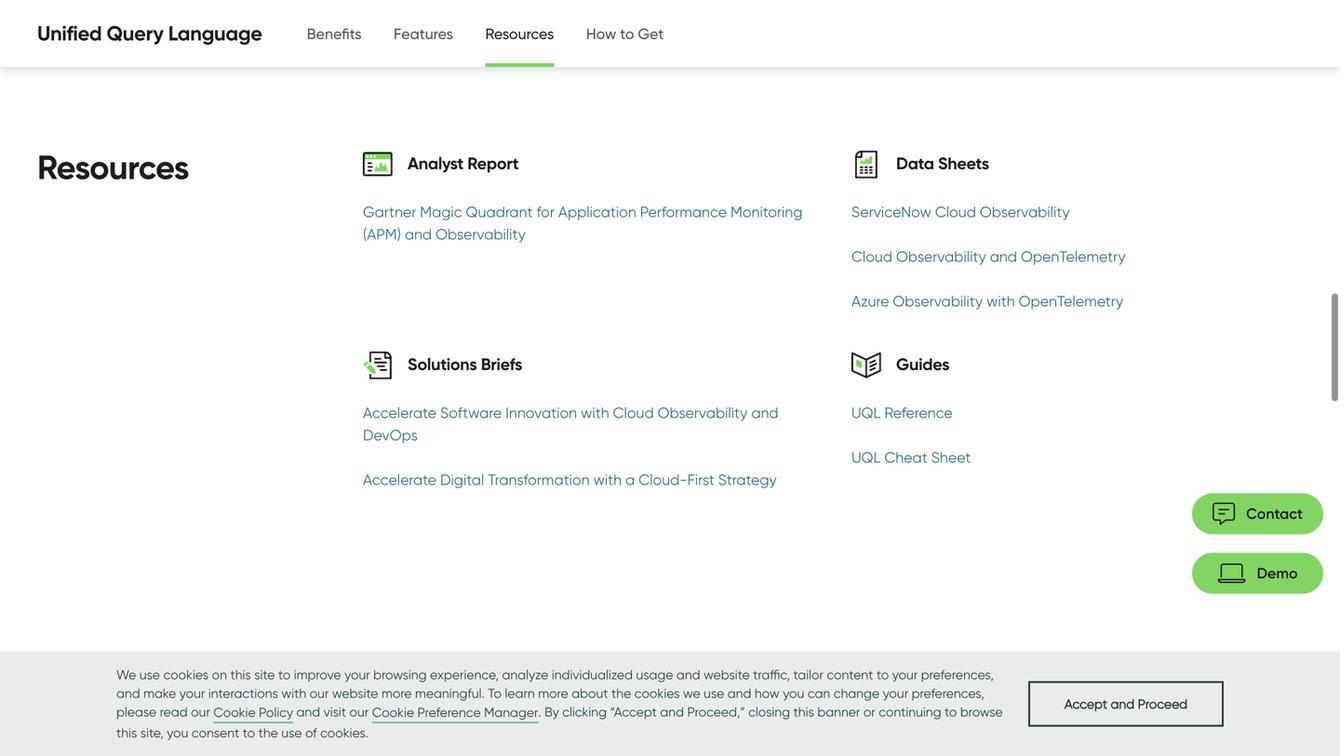 Task type: vqa. For each thing, say whether or not it's contained in the screenshot.
the leftmost this
yes



Task type: locate. For each thing, give the bounding box(es) containing it.
the inside . by clicking "accept and proceed," closing this banner or continuing to browse this site, you consent to the use of cookies.
[[258, 726, 278, 742]]

site
[[254, 668, 275, 683]]

more down "browsing"
[[382, 686, 412, 702]]

your
[[345, 668, 370, 683], [893, 668, 918, 683], [179, 686, 205, 702], [883, 686, 909, 702]]

website
[[704, 668, 750, 683], [332, 686, 378, 702]]

this up interactions at bottom
[[230, 668, 251, 683]]

cookie down "browsing"
[[372, 705, 414, 721]]

policy
[[259, 705, 293, 721]]

and right accept
[[1111, 697, 1135, 713]]

0 horizontal spatial more
[[382, 686, 412, 702]]

0 horizontal spatial this
[[116, 726, 137, 742]]

2 more from the left
[[538, 686, 569, 702]]

cookies down usage
[[635, 686, 680, 702]]

site,
[[140, 726, 164, 742]]

1 horizontal spatial you
[[783, 686, 805, 702]]

cookie down interactions at bottom
[[214, 705, 256, 721]]

of
[[305, 726, 317, 742]]

1 horizontal spatial the
[[612, 686, 632, 702]]

1 more from the left
[[382, 686, 412, 702]]

usage
[[636, 668, 674, 683]]

and down we
[[661, 705, 684, 721]]

banner
[[818, 705, 861, 721]]

1 vertical spatial cookies
[[635, 686, 680, 702]]

cookies
[[163, 668, 209, 683], [635, 686, 680, 702]]

you
[[783, 686, 805, 702], [167, 726, 188, 742]]

this
[[230, 668, 251, 683], [794, 705, 815, 721], [116, 726, 137, 742]]

0 horizontal spatial our
[[191, 705, 210, 721]]

the down policy
[[258, 726, 278, 742]]

interactions
[[208, 686, 278, 702]]

our
[[310, 686, 329, 702], [191, 705, 210, 721], [350, 705, 369, 721]]

you down the read
[[167, 726, 188, 742]]

1 vertical spatial the
[[258, 726, 278, 742]]

1 horizontal spatial website
[[704, 668, 750, 683]]

proceed,"
[[688, 705, 746, 721]]

0 horizontal spatial the
[[258, 726, 278, 742]]

1 horizontal spatial cookie
[[372, 705, 414, 721]]

use inside . by clicking "accept and proceed," closing this banner or continuing to browse this site, you consent to the use of cookies.
[[281, 726, 302, 742]]

cookies up make
[[163, 668, 209, 683]]

more up 'by'
[[538, 686, 569, 702]]

1 horizontal spatial our
[[310, 686, 329, 702]]

1 vertical spatial you
[[167, 726, 188, 742]]

browse
[[961, 705, 1003, 721]]

2 cookie from the left
[[372, 705, 414, 721]]

website up visit
[[332, 686, 378, 702]]

0 horizontal spatial cookies
[[163, 668, 209, 683]]

1 horizontal spatial use
[[281, 726, 302, 742]]

you inside . by clicking "accept and proceed," closing this banner or continuing to browse this site, you consent to the use of cookies.
[[167, 726, 188, 742]]

closing
[[749, 705, 791, 721]]

to left browse
[[945, 705, 957, 721]]

0 vertical spatial cookies
[[163, 668, 209, 683]]

website up the "proceed,""
[[704, 668, 750, 683]]

0 horizontal spatial website
[[332, 686, 378, 702]]

more
[[382, 686, 412, 702], [538, 686, 569, 702]]

0 vertical spatial the
[[612, 686, 632, 702]]

this inside we use cookies on this site to improve your browsing experience, analyze individualized usage and website traffic, tailor content to your preferences, and make your interactions with our website more meaningful. to learn more about the cookies we use and how you can change your preferences, please read our
[[230, 668, 251, 683]]

0 vertical spatial you
[[783, 686, 805, 702]]

preference
[[418, 705, 481, 721]]

you down tailor
[[783, 686, 805, 702]]

2 vertical spatial this
[[116, 726, 137, 742]]

on
[[212, 668, 227, 683]]

use up make
[[140, 668, 160, 683]]

our right visit
[[350, 705, 369, 721]]

1 horizontal spatial more
[[538, 686, 569, 702]]

0 horizontal spatial cookie
[[214, 705, 256, 721]]

this down can
[[794, 705, 815, 721]]

1 vertical spatial preferences,
[[912, 686, 985, 702]]

0 vertical spatial this
[[230, 668, 251, 683]]

and
[[677, 668, 701, 683], [116, 686, 140, 702], [728, 686, 752, 702], [1111, 697, 1135, 713], [297, 705, 320, 721], [661, 705, 684, 721]]

1 vertical spatial use
[[704, 686, 725, 702]]

2 horizontal spatial our
[[350, 705, 369, 721]]

continuing
[[879, 705, 942, 721]]

use
[[140, 668, 160, 683], [704, 686, 725, 702], [281, 726, 302, 742]]

the up ""accept"
[[612, 686, 632, 702]]

. by clicking "accept and proceed," closing this banner or continuing to browse this site, you consent to the use of cookies.
[[116, 705, 1003, 742]]

the
[[612, 686, 632, 702], [258, 726, 278, 742]]

and up of
[[297, 705, 320, 721]]

cookie
[[214, 705, 256, 721], [372, 705, 414, 721]]

clicking
[[563, 705, 607, 721]]

proceed
[[1138, 697, 1188, 713]]

our down "improve"
[[310, 686, 329, 702]]

0 vertical spatial use
[[140, 668, 160, 683]]

0 horizontal spatial use
[[140, 668, 160, 683]]

individualized
[[552, 668, 633, 683]]

0 horizontal spatial you
[[167, 726, 188, 742]]

and down the we
[[116, 686, 140, 702]]

use left of
[[281, 726, 302, 742]]

our up consent
[[191, 705, 210, 721]]

this down please on the bottom of page
[[116, 726, 137, 742]]

we
[[116, 668, 136, 683]]

consent
[[192, 726, 240, 742]]

improve
[[294, 668, 341, 683]]

can
[[808, 686, 831, 702]]

the inside we use cookies on this site to improve your browsing experience, analyze individualized usage and website traffic, tailor content to your preferences, and make your interactions with our website more meaningful. to learn more about the cookies we use and how you can change your preferences, please read our
[[612, 686, 632, 702]]

1 horizontal spatial this
[[230, 668, 251, 683]]

we use cookies on this site to improve your browsing experience, analyze individualized usage and website traffic, tailor content to your preferences, and make your interactions with our website more meaningful. to learn more about the cookies we use and how you can change your preferences, please read our
[[116, 668, 994, 721]]

2 vertical spatial use
[[281, 726, 302, 742]]

1 vertical spatial this
[[794, 705, 815, 721]]

preferences,
[[922, 668, 994, 683], [912, 686, 985, 702]]

to
[[278, 668, 291, 683], [877, 668, 889, 683], [945, 705, 957, 721], [243, 726, 255, 742]]

use up the "proceed,""
[[704, 686, 725, 702]]



Task type: describe. For each thing, give the bounding box(es) containing it.
content
[[827, 668, 874, 683]]

analyze
[[502, 668, 549, 683]]

and inside . by clicking "accept and proceed," closing this banner or continuing to browse this site, you consent to the use of cookies.
[[661, 705, 684, 721]]

experience,
[[430, 668, 499, 683]]

you inside we use cookies on this site to improve your browsing experience, analyze individualized usage and website traffic, tailor content to your preferences, and make your interactions with our website more meaningful. to learn more about the cookies we use and how you can change your preferences, please read our
[[783, 686, 805, 702]]

we
[[683, 686, 701, 702]]

cookie preference manager link
[[372, 704, 539, 724]]

and inside cookie policy and visit our cookie preference manager
[[297, 705, 320, 721]]

browsing
[[374, 668, 427, 683]]

1 vertical spatial website
[[332, 686, 378, 702]]

and inside 'button'
[[1111, 697, 1135, 713]]

cookie policy and visit our cookie preference manager
[[214, 705, 539, 721]]

meaningful.
[[415, 686, 485, 702]]

change
[[834, 686, 880, 702]]

2 horizontal spatial use
[[704, 686, 725, 702]]

make
[[143, 686, 176, 702]]

cookies.
[[320, 726, 369, 742]]

traffic,
[[753, 668, 790, 683]]

by
[[545, 705, 559, 721]]

.
[[539, 705, 542, 721]]

learn
[[505, 686, 535, 702]]

visit
[[324, 705, 346, 721]]

please
[[116, 705, 157, 721]]

to
[[488, 686, 502, 702]]

2 horizontal spatial this
[[794, 705, 815, 721]]

manager
[[484, 705, 539, 721]]

our inside cookie policy and visit our cookie preference manager
[[350, 705, 369, 721]]

with
[[282, 686, 306, 702]]

and left how
[[728, 686, 752, 702]]

1 cookie from the left
[[214, 705, 256, 721]]

1 horizontal spatial cookies
[[635, 686, 680, 702]]

accept
[[1065, 697, 1108, 713]]

0 vertical spatial preferences,
[[922, 668, 994, 683]]

to up change at the bottom of the page
[[877, 668, 889, 683]]

tailor
[[794, 668, 824, 683]]

and up we
[[677, 668, 701, 683]]

"accept
[[610, 705, 657, 721]]

about
[[572, 686, 609, 702]]

accept and proceed button
[[1029, 682, 1224, 727]]

read
[[160, 705, 188, 721]]

0 vertical spatial website
[[704, 668, 750, 683]]

accept and proceed
[[1065, 697, 1188, 713]]

to down the cookie policy link at the left bottom
[[243, 726, 255, 742]]

how
[[755, 686, 780, 702]]

cookie policy link
[[214, 704, 293, 724]]

to right site
[[278, 668, 291, 683]]

or
[[864, 705, 876, 721]]



